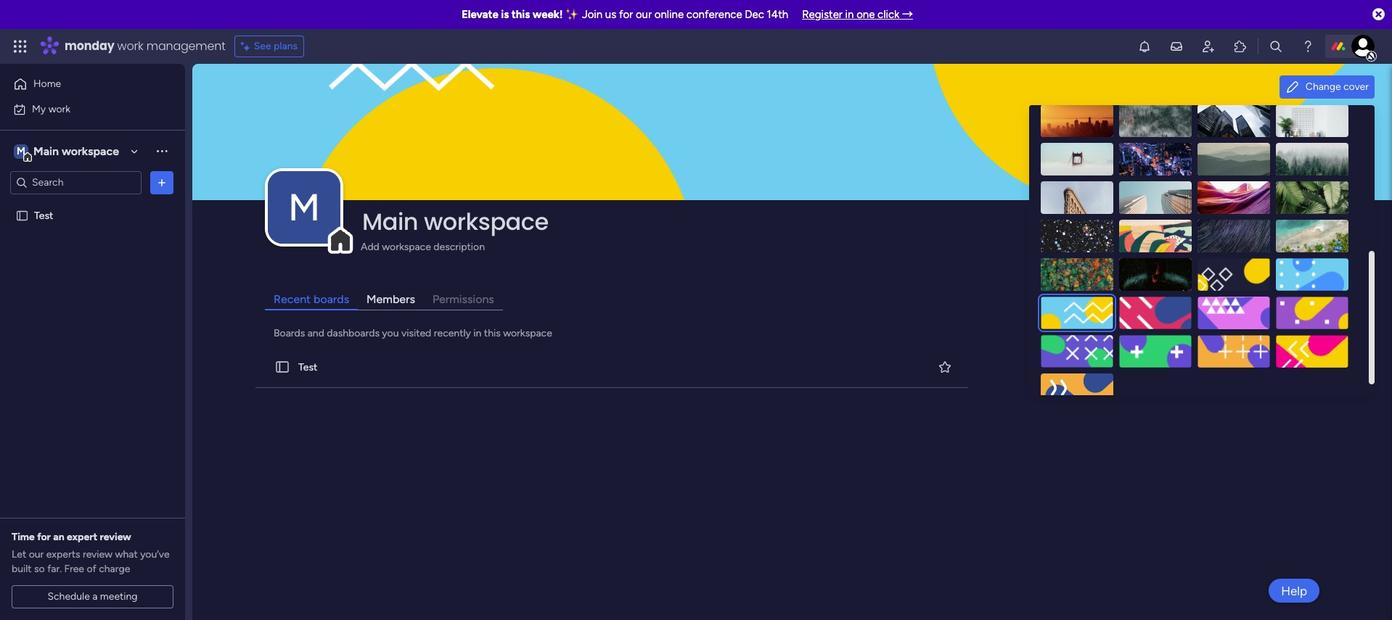 Task type: locate. For each thing, give the bounding box(es) containing it.
this right is
[[512, 8, 530, 21]]

apps image
[[1233, 39, 1248, 54]]

options image
[[155, 175, 169, 190]]

change
[[1306, 81, 1341, 93]]

add
[[361, 241, 380, 253]]

review
[[100, 531, 131, 544], [83, 549, 113, 561]]

elevate
[[462, 8, 499, 21]]

is
[[501, 8, 509, 21]]

inbox image
[[1169, 39, 1184, 54]]

1 vertical spatial for
[[37, 531, 51, 544]]

search everything image
[[1269, 39, 1283, 54]]

public board image
[[274, 359, 290, 375]]

0 vertical spatial workspace image
[[14, 143, 28, 159]]

work right my
[[48, 103, 70, 115]]

online
[[655, 8, 684, 21]]

0 horizontal spatial main
[[33, 144, 59, 158]]

0 horizontal spatial for
[[37, 531, 51, 544]]

0 vertical spatial our
[[636, 8, 652, 21]]

conference
[[687, 8, 742, 21]]

0 vertical spatial main workspace
[[33, 144, 119, 158]]

work for my
[[48, 103, 70, 115]]

test inside "list box"
[[34, 209, 53, 222]]

1 vertical spatial in
[[474, 327, 482, 340]]

0 horizontal spatial workspace image
[[14, 143, 28, 159]]

this
[[512, 8, 530, 21], [484, 327, 501, 340]]

for right 'us'
[[619, 8, 633, 21]]

m button
[[268, 171, 340, 244]]

1 vertical spatial main
[[362, 206, 418, 238]]

1 vertical spatial work
[[48, 103, 70, 115]]

test right public board image
[[34, 209, 53, 222]]

1 horizontal spatial test
[[298, 361, 317, 374]]

0 horizontal spatial our
[[29, 549, 44, 561]]

1 horizontal spatial this
[[512, 8, 530, 21]]

1 horizontal spatial m
[[288, 185, 320, 230]]

0 horizontal spatial this
[[484, 327, 501, 340]]

1 vertical spatial test
[[298, 361, 317, 374]]

0 horizontal spatial m
[[17, 145, 25, 157]]

recent
[[274, 293, 311, 306]]

0 vertical spatial for
[[619, 8, 633, 21]]

plans
[[274, 40, 298, 52]]

0 vertical spatial main
[[33, 144, 59, 158]]

notifications image
[[1138, 39, 1152, 54]]

main down my work
[[33, 144, 59, 158]]

our
[[636, 8, 652, 21], [29, 549, 44, 561]]

for
[[619, 8, 633, 21], [37, 531, 51, 544]]

0 horizontal spatial work
[[48, 103, 70, 115]]

in right recently
[[474, 327, 482, 340]]

test list box
[[0, 200, 185, 424]]

option
[[0, 203, 185, 205]]

0 horizontal spatial main workspace
[[33, 144, 119, 158]]

management
[[146, 38, 226, 54]]

schedule
[[47, 591, 90, 603]]

m
[[17, 145, 25, 157], [288, 185, 320, 230]]

work right monday
[[117, 38, 143, 54]]

1 vertical spatial m
[[288, 185, 320, 230]]

in
[[845, 8, 854, 21], [474, 327, 482, 340]]

workspace
[[62, 144, 119, 158], [424, 206, 549, 238], [382, 241, 431, 253], [503, 327, 552, 340]]

test right public board icon
[[298, 361, 317, 374]]

0 horizontal spatial in
[[474, 327, 482, 340]]

1 horizontal spatial for
[[619, 8, 633, 21]]

✨
[[566, 8, 579, 21]]

test
[[34, 209, 53, 222], [298, 361, 317, 374]]

you've
[[140, 549, 170, 561]]

time for an expert review let our experts review what you've built so far. free of charge
[[12, 531, 170, 576]]

1 vertical spatial this
[[484, 327, 501, 340]]

change cover
[[1306, 81, 1369, 93]]

dashboards
[[327, 327, 380, 340]]

our inside time for an expert review let our experts review what you've built so far. free of charge
[[29, 549, 44, 561]]

work inside button
[[48, 103, 70, 115]]

main workspace
[[33, 144, 119, 158], [362, 206, 549, 238]]

our left online
[[636, 8, 652, 21]]

1 horizontal spatial main workspace
[[362, 206, 549, 238]]

help image
[[1301, 39, 1315, 54]]

1 vertical spatial main workspace
[[362, 206, 549, 238]]

review up 'what'
[[100, 531, 131, 544]]

our up so
[[29, 549, 44, 561]]

0 vertical spatial work
[[117, 38, 143, 54]]

main
[[33, 144, 59, 158], [362, 206, 418, 238]]

0 horizontal spatial test
[[34, 209, 53, 222]]

schedule a meeting
[[47, 591, 138, 603]]

workspace image
[[14, 143, 28, 159], [268, 171, 340, 244]]

members
[[367, 293, 415, 306]]

1 vertical spatial workspace image
[[268, 171, 340, 244]]

register in one click →
[[802, 8, 913, 21]]

1 horizontal spatial work
[[117, 38, 143, 54]]

work
[[117, 38, 143, 54], [48, 103, 70, 115]]

an
[[53, 531, 64, 544]]

in left one on the top of page
[[845, 8, 854, 21]]

a
[[92, 591, 98, 603]]

main workspace up description
[[362, 206, 549, 238]]

so
[[34, 563, 45, 576]]

review up of
[[83, 549, 113, 561]]

for inside time for an expert review let our experts review what you've built so far. free of charge
[[37, 531, 51, 544]]

change cover button
[[1280, 75, 1375, 99]]

0 vertical spatial m
[[17, 145, 25, 157]]

schedule a meeting button
[[12, 586, 173, 609]]

m inside workspace selection 'element'
[[17, 145, 25, 157]]

you
[[382, 327, 399, 340]]

this right recently
[[484, 327, 501, 340]]

week!
[[533, 8, 563, 21]]

far.
[[47, 563, 62, 576]]

1 vertical spatial our
[[29, 549, 44, 561]]

add workspace description
[[361, 241, 485, 253]]

free
[[64, 563, 84, 576]]

Main workspace field
[[359, 206, 1334, 238]]

0 vertical spatial in
[[845, 8, 854, 21]]

of
[[87, 563, 96, 576]]

monday
[[65, 38, 114, 54]]

main up "add"
[[362, 206, 418, 238]]

0 vertical spatial test
[[34, 209, 53, 222]]

for left an
[[37, 531, 51, 544]]

cover
[[1344, 81, 1369, 93]]

main inside workspace selection 'element'
[[33, 144, 59, 158]]

workspace selection element
[[14, 143, 121, 162]]

0 vertical spatial this
[[512, 8, 530, 21]]

and
[[308, 327, 324, 340]]

add to favorites image
[[938, 360, 952, 374]]

main workspace up search in workspace field on the top left of page
[[33, 144, 119, 158]]

invite members image
[[1201, 39, 1216, 54]]



Task type: describe. For each thing, give the bounding box(es) containing it.
home
[[33, 78, 61, 90]]

recent boards
[[274, 293, 349, 306]]

1 horizontal spatial workspace image
[[268, 171, 340, 244]]

register
[[802, 8, 843, 21]]

help button
[[1269, 579, 1320, 603]]

0 vertical spatial review
[[100, 531, 131, 544]]

time
[[12, 531, 35, 544]]

recently
[[434, 327, 471, 340]]

1 vertical spatial review
[[83, 549, 113, 561]]

built
[[12, 563, 32, 576]]

boards and dashboards you visited recently in this workspace
[[274, 327, 552, 340]]

workspace image inside 'element'
[[14, 143, 28, 159]]

description
[[434, 241, 485, 253]]

visited
[[401, 327, 431, 340]]

what
[[115, 549, 138, 561]]

help
[[1281, 584, 1307, 599]]

test for public board image
[[34, 209, 53, 222]]

my work button
[[9, 98, 156, 121]]

1 horizontal spatial in
[[845, 8, 854, 21]]

14th
[[767, 8, 788, 21]]

expert
[[67, 531, 97, 544]]

dec
[[745, 8, 764, 21]]

let
[[12, 549, 26, 561]]

monday work management
[[65, 38, 226, 54]]

brad klo image
[[1352, 35, 1375, 58]]

boards
[[274, 327, 305, 340]]

my
[[32, 103, 46, 115]]

main workspace inside workspace selection 'element'
[[33, 144, 119, 158]]

Search in workspace field
[[30, 174, 121, 191]]

→
[[902, 8, 913, 21]]

join
[[582, 8, 603, 21]]

m inside popup button
[[288, 185, 320, 230]]

register in one click → link
[[802, 8, 913, 21]]

workspace inside 'element'
[[62, 144, 119, 158]]

boards
[[314, 293, 349, 306]]

work for monday
[[117, 38, 143, 54]]

test for public board icon
[[298, 361, 317, 374]]

select product image
[[13, 39, 28, 54]]

my work
[[32, 103, 70, 115]]

experts
[[46, 549, 80, 561]]

public board image
[[15, 209, 29, 222]]

charge
[[99, 563, 130, 576]]

workspace options image
[[155, 144, 169, 158]]

us
[[605, 8, 616, 21]]

test link
[[253, 347, 971, 388]]

click
[[878, 8, 900, 21]]

one
[[857, 8, 875, 21]]

1 horizontal spatial main
[[362, 206, 418, 238]]

see
[[254, 40, 271, 52]]

see plans
[[254, 40, 298, 52]]

permissions
[[433, 293, 494, 306]]

home button
[[9, 73, 156, 96]]

meeting
[[100, 591, 138, 603]]

elevate is this week! ✨ join us for our online conference dec 14th
[[462, 8, 788, 21]]

1 horizontal spatial our
[[636, 8, 652, 21]]

see plans button
[[234, 36, 304, 57]]



Task type: vqa. For each thing, say whether or not it's contained in the screenshot.
When an item is created assign someone as assignee the assign
no



